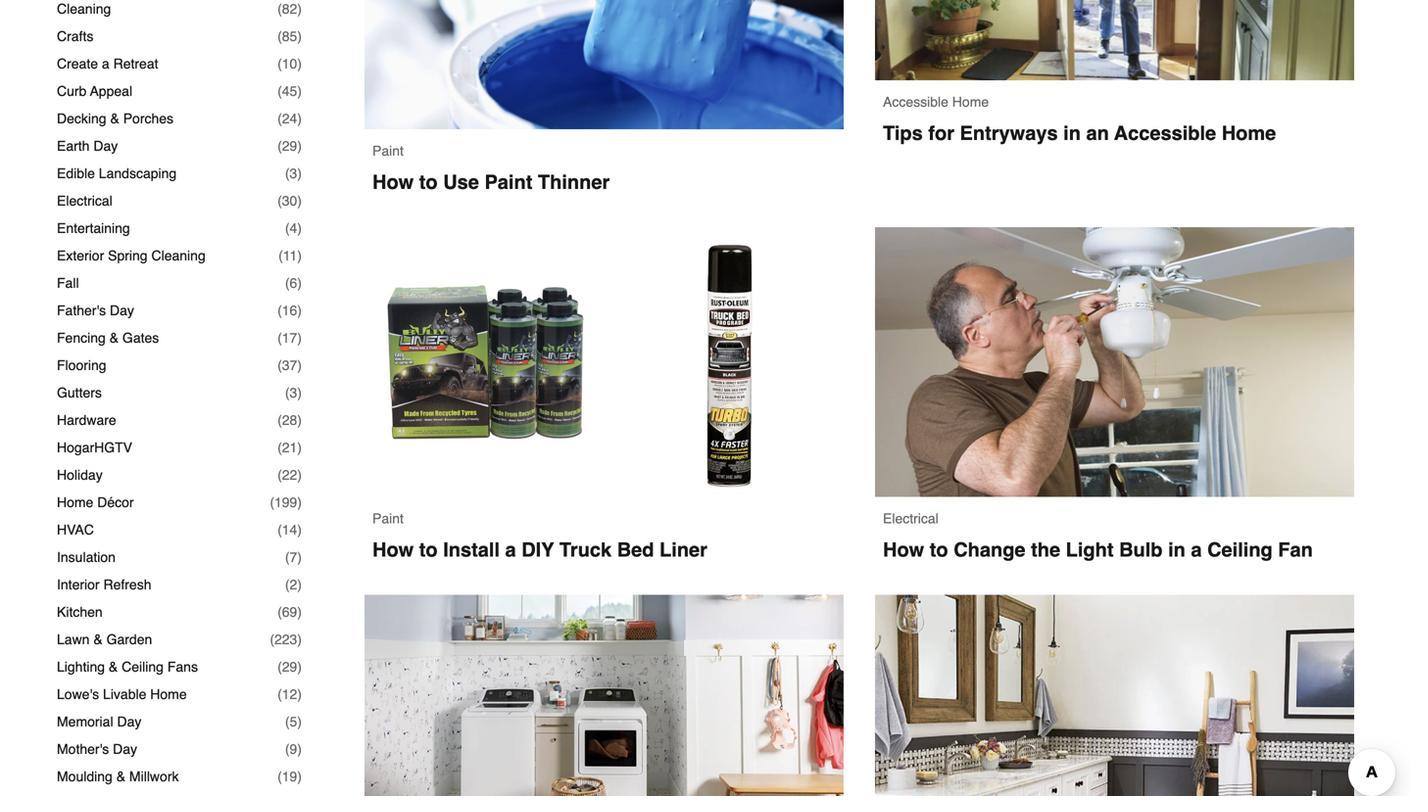 Task type: vqa. For each thing, say whether or not it's contained in the screenshot.
the 199
yes



Task type: locate. For each thing, give the bounding box(es) containing it.
fans
[[167, 660, 198, 675]]

( for fencing & gates
[[277, 330, 282, 346]]

accessible
[[883, 94, 949, 110], [1114, 122, 1216, 145]]

a left diy
[[505, 539, 516, 562]]

light
[[1066, 539, 1114, 562]]

insulation
[[57, 550, 116, 566]]

day for earth day
[[93, 138, 118, 154]]

ceiling left fan
[[1208, 539, 1273, 562]]

69
[[282, 605, 297, 620]]

day up moulding & millwork at the left bottom of the page
[[113, 742, 137, 758]]

)
[[297, 1, 302, 17], [297, 28, 302, 44], [297, 56, 302, 72], [297, 83, 302, 99], [297, 111, 302, 127], [297, 138, 302, 154], [297, 166, 302, 181], [297, 193, 302, 209], [297, 221, 302, 236], [297, 248, 302, 264], [297, 275, 302, 291], [297, 303, 302, 319], [297, 330, 302, 346], [297, 358, 302, 373], [297, 385, 302, 401], [297, 413, 302, 428], [297, 440, 302, 456], [297, 468, 302, 483], [297, 495, 302, 511], [297, 522, 302, 538], [297, 550, 302, 566], [297, 577, 302, 593], [297, 605, 302, 620], [297, 632, 302, 648], [297, 660, 302, 675], [297, 687, 302, 703], [297, 715, 302, 730], [297, 742, 302, 758], [297, 769, 302, 785]]

exterior spring cleaning
[[57, 248, 206, 264]]

) for create a retreat
[[297, 56, 302, 72]]

85
[[282, 28, 297, 44]]

how left use
[[372, 171, 414, 194]]

( 28 )
[[277, 413, 302, 428]]

2 3 from the top
[[290, 385, 297, 401]]

) for mother's day
[[297, 742, 302, 758]]

how for how to install a diy truck bed liner
[[372, 539, 414, 562]]

cleaning right spring
[[151, 248, 206, 264]]

( 16 )
[[277, 303, 302, 319]]

) down 21
[[297, 468, 302, 483]]

lighting & ceiling fans
[[57, 660, 198, 675]]

interior refresh
[[57, 577, 151, 593]]

( 29 ) up "( 12 )"
[[277, 660, 302, 675]]

22 ) from the top
[[297, 577, 302, 593]]

( for entertaining
[[285, 221, 290, 236]]

( 14 )
[[277, 522, 302, 538]]

( for decking & porches
[[277, 111, 282, 127]]

14
[[282, 522, 297, 538]]

1 29 from the top
[[282, 138, 297, 154]]

) for fall
[[297, 275, 302, 291]]

) up "( 12 )"
[[297, 660, 302, 675]]

) for gutters
[[297, 385, 302, 401]]

gutters
[[57, 385, 102, 401]]

15 ) from the top
[[297, 385, 302, 401]]

edible
[[57, 166, 95, 181]]

day down livable
[[117, 715, 141, 730]]

father's
[[57, 303, 106, 319]]

0 horizontal spatial electrical
[[57, 193, 113, 209]]

in
[[1064, 122, 1081, 145], [1168, 539, 1186, 562]]

earth
[[57, 138, 90, 154]]

( for interior refresh
[[285, 577, 290, 593]]

3 up 30
[[290, 166, 297, 181]]

5
[[290, 715, 297, 730]]

1 ( 3 ) from the top
[[285, 166, 302, 181]]

) up the 10
[[297, 28, 302, 44]]

( for fall
[[285, 275, 290, 291]]

0 vertical spatial 3
[[290, 166, 297, 181]]

18 ) from the top
[[297, 468, 302, 483]]

2 vertical spatial paint
[[372, 511, 404, 527]]

a man and a woman entering through the front door of a home. image
[[875, 0, 1355, 81]]

4 ) from the top
[[297, 83, 302, 99]]

28 ) from the top
[[297, 742, 302, 758]]

memorial
[[57, 715, 113, 730]]

) up the ( 28 )
[[297, 385, 302, 401]]

& up lowe's livable home
[[109, 660, 118, 675]]

1 vertical spatial paint
[[485, 171, 533, 194]]

how
[[372, 171, 414, 194], [372, 539, 414, 562], [883, 539, 924, 562]]

) down ( 17 )
[[297, 358, 302, 373]]

16
[[282, 303, 297, 319]]

17 ) from the top
[[297, 440, 302, 456]]

1 vertical spatial ceiling
[[122, 660, 164, 675]]

) for interior refresh
[[297, 577, 302, 593]]

& left millwork
[[116, 769, 126, 785]]

paint for use
[[372, 143, 404, 159]]

) up ( 11 )
[[297, 221, 302, 236]]

10 ) from the top
[[297, 248, 302, 264]]

1 ) from the top
[[297, 1, 302, 17]]

0 vertical spatial accessible
[[883, 94, 949, 110]]

exterior
[[57, 248, 104, 264]]

1 vertical spatial electrical
[[883, 511, 939, 527]]

11 ) from the top
[[297, 275, 302, 291]]

223
[[274, 632, 297, 648]]

25 ) from the top
[[297, 660, 302, 675]]

in right bulb
[[1168, 539, 1186, 562]]

( for create a retreat
[[277, 56, 282, 72]]

0 vertical spatial electrical
[[57, 193, 113, 209]]

) for lawn & garden
[[297, 632, 302, 648]]

a right bulb
[[1191, 539, 1202, 562]]

9 ) from the top
[[297, 221, 302, 236]]

2 ) from the top
[[297, 28, 302, 44]]

( 3 ) up the ( 28 )
[[285, 385, 302, 401]]

1 vertical spatial 3
[[290, 385, 297, 401]]

6
[[290, 275, 297, 291]]

1 vertical spatial 29
[[282, 660, 297, 675]]

accessible right the 'an'
[[1114, 122, 1216, 145]]

23 ) from the top
[[297, 605, 302, 620]]

) for flooring
[[297, 358, 302, 373]]

( 37 )
[[277, 358, 302, 373]]

) down the 7
[[297, 577, 302, 593]]

a laundry room with a washer and dryer and other essentials. image
[[365, 595, 844, 797]]

to left change
[[930, 539, 948, 562]]

( 29 ) down ( 24 )
[[277, 138, 302, 154]]

( for edible landscaping
[[285, 166, 290, 181]]

a man changing a lightbulb in a ceiling fan light. image
[[875, 228, 1355, 497]]

& right lawn
[[93, 632, 103, 648]]

install
[[443, 539, 500, 562]]

) down ( 5 )
[[297, 742, 302, 758]]

) for crafts
[[297, 28, 302, 44]]

( for electrical
[[277, 193, 282, 209]]

6 ) from the top
[[297, 138, 302, 154]]

moulding & millwork
[[57, 769, 179, 785]]

0 vertical spatial ( 3 )
[[285, 166, 302, 181]]

5 ) from the top
[[297, 111, 302, 127]]

) down ( 6 )
[[297, 303, 302, 319]]

3 ) from the top
[[297, 56, 302, 72]]

a up appeal
[[102, 56, 109, 72]]

to left install
[[419, 539, 438, 562]]

( 29 )
[[277, 138, 302, 154], [277, 660, 302, 675]]

( for home décor
[[270, 495, 274, 511]]

how to install a diy truck bed liner
[[372, 539, 708, 562]]

to
[[419, 171, 438, 194], [419, 539, 438, 562], [930, 539, 948, 562]]

to left use
[[419, 171, 438, 194]]

( 24 )
[[277, 111, 302, 127]]

1 vertical spatial ( 29 )
[[277, 660, 302, 675]]

cleaning
[[57, 1, 111, 17], [151, 248, 206, 264]]

how left install
[[372, 539, 414, 562]]

) down 16
[[297, 330, 302, 346]]

) down ( 24 )
[[297, 138, 302, 154]]

( for gutters
[[285, 385, 290, 401]]

fencing & gates
[[57, 330, 159, 346]]

) up 2
[[297, 550, 302, 566]]

edible landscaping
[[57, 166, 177, 181]]

) up the 9
[[297, 715, 302, 730]]

( 223 )
[[270, 632, 302, 648]]

) up 5
[[297, 687, 302, 703]]

day down decking & porches
[[93, 138, 118, 154]]

) up 21
[[297, 413, 302, 428]]

) for electrical
[[297, 193, 302, 209]]

24 ) from the top
[[297, 632, 302, 648]]

) for curb appeal
[[297, 83, 302, 99]]

) down ( 4 )
[[297, 248, 302, 264]]

2 ( 3 ) from the top
[[285, 385, 302, 401]]

0 vertical spatial ( 29 )
[[277, 138, 302, 154]]

0 vertical spatial 29
[[282, 138, 297, 154]]

in left the 'an'
[[1064, 122, 1081, 145]]

day up fencing & gates
[[110, 303, 134, 319]]

14 ) from the top
[[297, 358, 302, 373]]

day for father's day
[[110, 303, 134, 319]]

cleaning up crafts
[[57, 1, 111, 17]]

ceiling down garden
[[122, 660, 164, 675]]

) up 30
[[297, 166, 302, 181]]

21 ) from the top
[[297, 550, 302, 566]]

) up 22
[[297, 440, 302, 456]]

accessible up tips on the right top of page
[[883, 94, 949, 110]]

) up 24
[[297, 83, 302, 99]]

) for father's day
[[297, 303, 302, 319]]

0 horizontal spatial ceiling
[[122, 660, 164, 675]]

paint for install
[[372, 511, 404, 527]]

&
[[110, 111, 119, 127], [109, 330, 119, 346], [93, 632, 103, 648], [109, 660, 118, 675], [116, 769, 126, 785]]

) down ( 11 )
[[297, 275, 302, 291]]

1 ( 29 ) from the top
[[277, 138, 302, 154]]

& for moulding
[[116, 769, 126, 785]]

27 ) from the top
[[297, 715, 302, 730]]

) up the ( 14 )
[[297, 495, 302, 511]]

(
[[277, 1, 282, 17], [277, 28, 282, 44], [277, 56, 282, 72], [277, 83, 282, 99], [277, 111, 282, 127], [277, 138, 282, 154], [285, 166, 290, 181], [277, 193, 282, 209], [285, 221, 290, 236], [278, 248, 283, 264], [285, 275, 290, 291], [277, 303, 282, 319], [277, 330, 282, 346], [277, 358, 282, 373], [285, 385, 290, 401], [277, 413, 282, 428], [277, 440, 282, 456], [277, 468, 282, 483], [270, 495, 274, 511], [277, 522, 282, 538], [285, 550, 290, 566], [285, 577, 290, 593], [277, 605, 282, 620], [270, 632, 274, 648], [277, 660, 282, 675], [277, 687, 282, 703], [285, 715, 290, 730], [285, 742, 290, 758], [277, 769, 282, 785]]

interior
[[57, 577, 100, 593]]

1 vertical spatial ( 3 )
[[285, 385, 302, 401]]

) up 85 on the left of page
[[297, 1, 302, 17]]

) down ( 45 )
[[297, 111, 302, 127]]

for
[[928, 122, 955, 145]]

) for insulation
[[297, 550, 302, 566]]

( for flooring
[[277, 358, 282, 373]]

spring
[[108, 248, 148, 264]]

) down 2
[[297, 605, 302, 620]]

( for insulation
[[285, 550, 290, 566]]

( for father's day
[[277, 303, 282, 319]]

( 4 )
[[285, 221, 302, 236]]

) up ( 7 )
[[297, 522, 302, 538]]

( 69 )
[[277, 605, 302, 620]]

45
[[282, 83, 297, 99]]

29 ) from the top
[[297, 769, 302, 785]]

how left change
[[883, 539, 924, 562]]

tips for entryways in an accessible home
[[883, 122, 1276, 145]]

how to change the light bulb in a ceiling fan
[[883, 539, 1313, 562]]

ceiling
[[1208, 539, 1273, 562], [122, 660, 164, 675]]

electrical
[[57, 193, 113, 209], [883, 511, 939, 527]]

truck
[[559, 539, 612, 562]]

0 horizontal spatial accessible
[[883, 94, 949, 110]]

29 for lighting & ceiling fans
[[282, 660, 297, 675]]

) for hvac
[[297, 522, 302, 538]]

decking
[[57, 111, 106, 127]]

2 29 from the top
[[282, 660, 297, 675]]

8 ) from the top
[[297, 193, 302, 209]]

a
[[102, 56, 109, 72], [505, 539, 516, 562], [1191, 539, 1202, 562]]

( 82 )
[[277, 1, 302, 17]]

0 vertical spatial paint
[[372, 143, 404, 159]]

( 3 ) for gutters
[[285, 385, 302, 401]]

19 ) from the top
[[297, 495, 302, 511]]

& for decking
[[110, 111, 119, 127]]

16 ) from the top
[[297, 413, 302, 428]]

( for lighting & ceiling fans
[[277, 660, 282, 675]]

memorial day
[[57, 715, 141, 730]]

1 3 from the top
[[290, 166, 297, 181]]

( for memorial day
[[285, 715, 290, 730]]

a full truck bed liner kit and two cans of rust-oleum spray paint truck bed liners. image
[[365, 228, 844, 497]]

26 ) from the top
[[297, 687, 302, 703]]

29 up "( 12 )"
[[282, 660, 297, 675]]

) down ( 85 )
[[297, 56, 302, 72]]

12 ) from the top
[[297, 303, 302, 319]]

) for decking & porches
[[297, 111, 302, 127]]

& down appeal
[[110, 111, 119, 127]]

& for lawn
[[93, 632, 103, 648]]

( for cleaning
[[277, 1, 282, 17]]

3 for edible landscaping
[[290, 166, 297, 181]]

1 horizontal spatial a
[[505, 539, 516, 562]]

the
[[1031, 539, 1061, 562]]

29
[[282, 138, 297, 154], [282, 660, 297, 675]]

1 vertical spatial cleaning
[[151, 248, 206, 264]]

1 horizontal spatial ceiling
[[1208, 539, 1273, 562]]

) up ( 4 )
[[297, 193, 302, 209]]

& left the gates
[[109, 330, 119, 346]]

3 up the ( 28 )
[[290, 385, 297, 401]]

lawn
[[57, 632, 90, 648]]

( 9 )
[[285, 742, 302, 758]]

) down "( 69 )"
[[297, 632, 302, 648]]

0 vertical spatial cleaning
[[57, 1, 111, 17]]

1 horizontal spatial accessible
[[1114, 122, 1216, 145]]

flooring
[[57, 358, 106, 373]]

2 ( 29 ) from the top
[[277, 660, 302, 675]]

( 3 ) up 30
[[285, 166, 302, 181]]

1 horizontal spatial electrical
[[883, 511, 939, 527]]

13 ) from the top
[[297, 330, 302, 346]]

close-up of a paintbrush dipped into a can of blue paint. image
[[365, 0, 844, 130]]

day for mother's day
[[113, 742, 137, 758]]

1 horizontal spatial in
[[1168, 539, 1186, 562]]

retreat
[[113, 56, 158, 72]]

0 vertical spatial in
[[1064, 122, 1081, 145]]

( 3 )
[[285, 166, 302, 181], [285, 385, 302, 401]]

( 85 )
[[277, 28, 302, 44]]

7 ) from the top
[[297, 166, 302, 181]]

29 down ( 24 )
[[282, 138, 297, 154]]

) for moulding & millwork
[[297, 769, 302, 785]]

( 21 )
[[277, 440, 302, 456]]

( for hogarhgtv
[[277, 440, 282, 456]]

porches
[[123, 111, 174, 127]]

) down the 9
[[297, 769, 302, 785]]

20 ) from the top
[[297, 522, 302, 538]]

day for memorial day
[[117, 715, 141, 730]]

( 12 )
[[277, 687, 302, 703]]



Task type: describe. For each thing, give the bounding box(es) containing it.
29 for earth day
[[282, 138, 297, 154]]

holiday
[[57, 468, 103, 483]]

liner
[[660, 539, 708, 562]]

( 7 )
[[285, 550, 302, 566]]

refresh
[[103, 577, 151, 593]]

( 6 )
[[285, 275, 302, 291]]

12
[[282, 687, 297, 703]]

) for earth day
[[297, 138, 302, 154]]

( 2 )
[[285, 577, 302, 593]]

199
[[274, 495, 297, 511]]

( for holiday
[[277, 468, 282, 483]]

82
[[282, 1, 297, 17]]

1 horizontal spatial cleaning
[[151, 248, 206, 264]]

fan
[[1278, 539, 1313, 562]]

remodeled bathroom with bath vanities and marble countertops. image
[[875, 595, 1355, 797]]

lighting
[[57, 660, 105, 675]]

) for hardware
[[297, 413, 302, 428]]

how for how to use paint thinner
[[372, 171, 414, 194]]

( for earth day
[[277, 138, 282, 154]]

) for exterior spring cleaning
[[297, 248, 302, 264]]

appeal
[[90, 83, 132, 99]]

28
[[282, 413, 297, 428]]

home décor
[[57, 495, 134, 511]]

) for home décor
[[297, 495, 302, 511]]

lawn & garden
[[57, 632, 152, 648]]

kitchen
[[57, 605, 103, 620]]

( for crafts
[[277, 28, 282, 44]]

( 45 )
[[277, 83, 302, 99]]

curb
[[57, 83, 87, 99]]

( 199 )
[[270, 495, 302, 511]]

( for moulding & millwork
[[277, 769, 282, 785]]

17
[[282, 330, 297, 346]]

) for holiday
[[297, 468, 302, 483]]

crafts
[[57, 28, 93, 44]]

1 vertical spatial in
[[1168, 539, 1186, 562]]

( for exterior spring cleaning
[[278, 248, 283, 264]]

) for kitchen
[[297, 605, 302, 620]]

( for lowe's livable home
[[277, 687, 282, 703]]

21
[[282, 440, 297, 456]]

19
[[282, 769, 297, 785]]

( 5 )
[[285, 715, 302, 730]]

( 17 )
[[277, 330, 302, 346]]

( for hardware
[[277, 413, 282, 428]]

( 29 ) for earth day
[[277, 138, 302, 154]]

( 10 )
[[277, 56, 302, 72]]

( for curb appeal
[[277, 83, 282, 99]]

) for fencing & gates
[[297, 330, 302, 346]]

0 horizontal spatial cleaning
[[57, 1, 111, 17]]

electrical for how to change the light bulb in a ceiling fan
[[883, 511, 939, 527]]

mother's
[[57, 742, 109, 758]]

( 11 )
[[278, 248, 302, 264]]

create
[[57, 56, 98, 72]]

10
[[282, 56, 297, 72]]

) for edible landscaping
[[297, 166, 302, 181]]

( 29 ) for lighting & ceiling fans
[[277, 660, 302, 675]]

father's day
[[57, 303, 134, 319]]

( 19 )
[[277, 769, 302, 785]]

( 30 )
[[277, 193, 302, 209]]

37
[[282, 358, 297, 373]]

change
[[954, 539, 1026, 562]]

moulding
[[57, 769, 113, 785]]

( 3 ) for edible landscaping
[[285, 166, 302, 181]]

) for cleaning
[[297, 1, 302, 17]]

hardware
[[57, 413, 116, 428]]

11
[[283, 248, 297, 264]]

create a retreat
[[57, 56, 158, 72]]

22
[[282, 468, 297, 483]]

to for use
[[419, 171, 438, 194]]

tips
[[883, 122, 923, 145]]

( for hvac
[[277, 522, 282, 538]]

) for lighting & ceiling fans
[[297, 660, 302, 675]]

hogarhgtv
[[57, 440, 132, 456]]

) for hogarhgtv
[[297, 440, 302, 456]]

& for lighting
[[109, 660, 118, 675]]

gates
[[122, 330, 159, 346]]

to for change
[[930, 539, 948, 562]]

electrical for (
[[57, 193, 113, 209]]

to for install
[[419, 539, 438, 562]]

décor
[[97, 495, 134, 511]]

) for entertaining
[[297, 221, 302, 236]]

hvac
[[57, 522, 94, 538]]

1 vertical spatial accessible
[[1114, 122, 1216, 145]]

earth day
[[57, 138, 118, 154]]

0 horizontal spatial in
[[1064, 122, 1081, 145]]

decking & porches
[[57, 111, 174, 127]]

entertaining
[[57, 221, 130, 236]]

) for lowe's livable home
[[297, 687, 302, 703]]

landscaping
[[99, 166, 177, 181]]

curb appeal
[[57, 83, 132, 99]]

) for memorial day
[[297, 715, 302, 730]]

diy
[[522, 539, 554, 562]]

use
[[443, 171, 479, 194]]

lowe's
[[57, 687, 99, 703]]

3 for gutters
[[290, 385, 297, 401]]

how for how to change the light bulb in a ceiling fan
[[883, 539, 924, 562]]

& for fencing
[[109, 330, 119, 346]]

garden
[[106, 632, 152, 648]]

30
[[282, 193, 297, 209]]

4
[[290, 221, 297, 236]]

( for mother's day
[[285, 742, 290, 758]]

mother's day
[[57, 742, 137, 758]]

bulb
[[1119, 539, 1163, 562]]

( for kitchen
[[277, 605, 282, 620]]

lowe's livable home
[[57, 687, 187, 703]]

9
[[290, 742, 297, 758]]

millwork
[[129, 769, 179, 785]]

0 horizontal spatial a
[[102, 56, 109, 72]]

24
[[282, 111, 297, 127]]

bed
[[617, 539, 654, 562]]

an
[[1086, 122, 1109, 145]]

2
[[290, 577, 297, 593]]

7
[[290, 550, 297, 566]]

accessible home
[[883, 94, 989, 110]]

( for lawn & garden
[[270, 632, 274, 648]]

2 horizontal spatial a
[[1191, 539, 1202, 562]]

0 vertical spatial ceiling
[[1208, 539, 1273, 562]]



